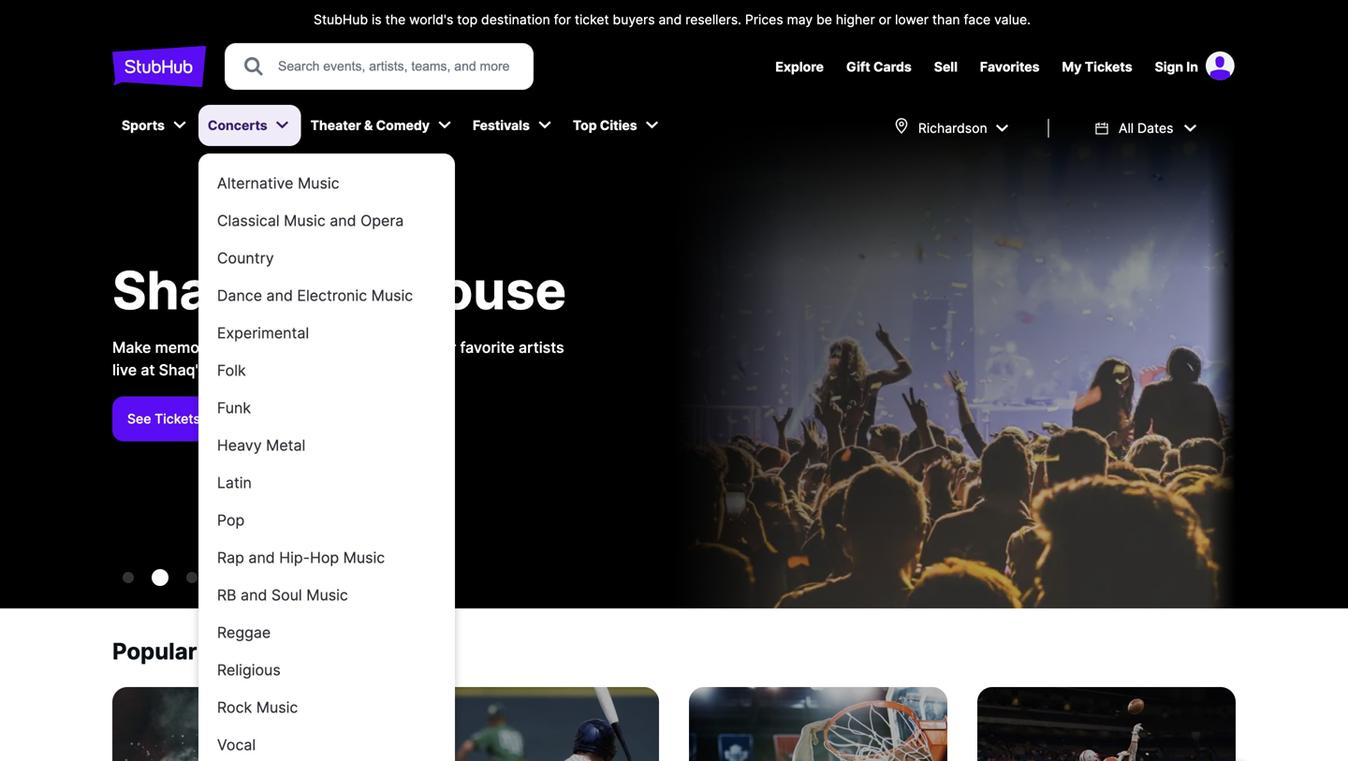 Task type: locate. For each thing, give the bounding box(es) containing it.
world's
[[409, 12, 454, 28]]

heavy metal link
[[210, 424, 444, 467]]

see left your
[[393, 339, 420, 357]]

funk
[[217, 399, 251, 417]]

tickets inside button
[[155, 411, 200, 427]]

and right rap
[[249, 549, 275, 567]]

religious
[[217, 661, 281, 679]]

0 vertical spatial shaq's
[[112, 258, 283, 322]]

last
[[290, 339, 316, 357]]

festivals
[[473, 118, 530, 133]]

1 vertical spatial see
[[127, 411, 151, 427]]

concerts
[[208, 118, 268, 133]]

sign
[[1155, 59, 1184, 75]]

0 vertical spatial tickets
[[1085, 59, 1133, 75]]

your
[[424, 339, 456, 357]]

reggae
[[217, 624, 271, 642]]

resellers.
[[686, 12, 742, 28]]

or
[[879, 12, 892, 28]]

classical
[[217, 212, 280, 230]]

music right electronic
[[371, 287, 413, 305]]

1 vertical spatial shaq's
[[159, 361, 207, 379]]

and right 'buyers'
[[659, 12, 682, 28]]

opera
[[361, 212, 404, 230]]

tickets right my at the top
[[1085, 59, 1133, 75]]

latin link
[[210, 462, 444, 505]]

explore link
[[776, 59, 824, 75]]

tickets for see tickets
[[155, 411, 200, 427]]

&
[[364, 118, 373, 133]]

and inside "link"
[[266, 287, 293, 305]]

sports
[[122, 118, 165, 133]]

will
[[263, 339, 286, 357]]

prices
[[745, 12, 784, 28]]

tickets down the at
[[155, 411, 200, 427]]

latin
[[217, 474, 252, 492]]

classical music and opera link
[[210, 199, 444, 243]]

gift
[[847, 59, 871, 75]]

rap and hip-hop music link
[[210, 537, 444, 580]]

shaq's up memories
[[112, 258, 283, 322]]

1 horizontal spatial tickets
[[1085, 59, 1133, 75]]

lifetime.
[[332, 339, 389, 357]]

alternative music link
[[210, 162, 444, 205]]

favorites link
[[980, 59, 1040, 75]]

see inside button
[[127, 411, 151, 427]]

0 horizontal spatial tickets
[[155, 411, 200, 427]]

Search events, artists, teams, and more field
[[276, 56, 516, 77]]

music down alternative music link
[[284, 212, 326, 230]]

country link
[[210, 237, 444, 280]]

all dates
[[1119, 120, 1174, 136]]

dance and electronic music link
[[210, 274, 444, 317]]

be
[[817, 12, 832, 28]]

top
[[457, 12, 478, 28]]

shaq's
[[112, 258, 283, 322], [159, 361, 207, 379]]

stubhub image
[[112, 43, 206, 90]]

rock
[[217, 699, 252, 717]]

folk link
[[210, 349, 444, 392]]

gift cards link
[[847, 59, 912, 75]]

0 vertical spatial fun
[[296, 258, 390, 322]]

music
[[298, 174, 340, 192], [284, 212, 326, 230], [371, 287, 413, 305], [343, 549, 385, 567], [306, 586, 348, 604], [256, 699, 298, 717]]

destination
[[481, 12, 550, 28]]

and right dance
[[266, 287, 293, 305]]

lower
[[895, 12, 929, 28]]

electronic
[[297, 287, 367, 305]]

buyers
[[613, 12, 655, 28]]

0 vertical spatial see
[[393, 339, 420, 357]]

1 horizontal spatial see
[[393, 339, 420, 357]]

rock music link
[[210, 686, 444, 730]]

sell link
[[934, 59, 958, 75]]

see
[[393, 339, 420, 357], [127, 411, 151, 427]]

rock music
[[217, 699, 298, 717]]

see tickets button
[[112, 397, 215, 442]]

in
[[1187, 59, 1199, 75]]

top
[[573, 118, 597, 133]]

richardson
[[919, 120, 988, 136]]

pop link
[[210, 499, 444, 542]]

0 horizontal spatial fun
[[211, 361, 237, 379]]

all
[[1119, 120, 1134, 136]]

theater & comedy
[[311, 118, 430, 133]]

1 vertical spatial fun
[[211, 361, 237, 379]]

see tickets
[[127, 411, 200, 427]]

and
[[659, 12, 682, 28], [330, 212, 356, 230], [266, 287, 293, 305], [249, 549, 275, 567], [241, 586, 267, 604]]

than
[[933, 12, 960, 28]]

is
[[372, 12, 382, 28]]

see down the at
[[127, 411, 151, 427]]

0 horizontal spatial see
[[127, 411, 151, 427]]

1 vertical spatial tickets
[[155, 411, 200, 427]]

music inside "link"
[[371, 287, 413, 305]]

and for dance and electronic music
[[266, 287, 293, 305]]

theater
[[311, 118, 361, 133]]

tickets
[[1085, 59, 1133, 75], [155, 411, 200, 427]]

and right rb
[[241, 586, 267, 604]]

0 - waste management phoenix open image
[[123, 572, 134, 583]]

shaq's down memories
[[159, 361, 207, 379]]



Task type: describe. For each thing, give the bounding box(es) containing it.
popular
[[112, 638, 197, 665]]

metal
[[266, 436, 306, 455]]

reggae link
[[210, 612, 444, 655]]

rb and soul music
[[217, 586, 348, 604]]

2 - u2 image
[[186, 572, 198, 583]]

make memories that will last a lifetime. see your favorite artists live at shaq's fun house!
[[112, 339, 564, 379]]

folk
[[217, 361, 246, 380]]

artists
[[519, 339, 564, 357]]

the
[[385, 12, 406, 28]]

explore
[[776, 59, 824, 75]]

value.
[[995, 12, 1031, 28]]

religious link
[[210, 649, 444, 692]]

music right rock
[[256, 699, 298, 717]]

a
[[320, 339, 328, 357]]

soul
[[271, 586, 302, 604]]

cities
[[600, 118, 637, 133]]

that
[[230, 339, 259, 357]]

at
[[141, 361, 155, 379]]

hip-
[[279, 549, 310, 567]]

music down rap and hip-hop music link
[[306, 586, 348, 604]]

heavy
[[217, 436, 262, 455]]

festivals link
[[464, 105, 537, 146]]

gift cards
[[847, 59, 912, 75]]

alternative music
[[217, 174, 340, 192]]

theater & comedy link
[[301, 105, 437, 146]]

vocal link
[[210, 724, 444, 761]]

see inside 'make memories that will last a lifetime. see your favorite artists live at shaq's fun house!'
[[393, 339, 420, 357]]

rap
[[217, 549, 244, 567]]

sports link
[[112, 105, 172, 146]]

stubhub is the world's top destination for ticket buyers and resellers. prices may be higher or lower than face value.
[[314, 12, 1031, 28]]

country
[[217, 249, 274, 267]]

my tickets
[[1062, 59, 1133, 75]]

funk link
[[210, 387, 444, 430]]

favorite
[[460, 339, 515, 357]]

sign in
[[1155, 59, 1199, 75]]

tickets for my tickets
[[1085, 59, 1133, 75]]

and for rb and soul music
[[241, 586, 267, 604]]

1 - shaq's fun house image
[[152, 569, 169, 586]]

dates
[[1138, 120, 1174, 136]]

comedy
[[376, 118, 430, 133]]

house
[[402, 258, 567, 322]]

higher
[[836, 12, 875, 28]]

categories
[[202, 638, 324, 665]]

make
[[112, 339, 151, 357]]

for
[[554, 12, 571, 28]]

music right hop
[[343, 549, 385, 567]]

house!
[[241, 361, 291, 379]]

favorites
[[980, 59, 1040, 75]]

experimental
[[217, 324, 309, 342]]

face
[[964, 12, 991, 28]]

fun inside 'make memories that will last a lifetime. see your favorite artists live at shaq's fun house!'
[[211, 361, 237, 379]]

experimental link
[[210, 312, 444, 355]]

sell
[[934, 59, 958, 75]]

my tickets link
[[1062, 59, 1133, 75]]

pop
[[217, 511, 245, 530]]

top cities link
[[564, 105, 645, 146]]

1 horizontal spatial fun
[[296, 258, 390, 322]]

music up classical music and opera
[[298, 174, 340, 192]]

cards
[[874, 59, 912, 75]]

shaq's inside 'make memories that will last a lifetime. see your favorite artists live at shaq's fun house!'
[[159, 361, 207, 379]]

may
[[787, 12, 813, 28]]

memories
[[155, 339, 226, 357]]

live
[[112, 361, 137, 379]]

stubhub
[[314, 12, 368, 28]]

concerts link
[[198, 105, 275, 146]]

rb
[[217, 586, 237, 604]]

richardson button
[[862, 105, 1041, 152]]

and left opera
[[330, 212, 356, 230]]

shaq's fun house
[[112, 258, 567, 322]]

ticket
[[575, 12, 609, 28]]

vocal
[[217, 736, 256, 754]]

alternative
[[217, 174, 294, 192]]

classical music and opera
[[217, 212, 404, 230]]

dance and electronic music
[[217, 287, 413, 305]]

sign in link
[[1155, 59, 1199, 75]]

dance
[[217, 287, 262, 305]]

heavy metal
[[217, 436, 306, 455]]

rap and hip-hop music
[[217, 549, 385, 567]]

popular categories
[[112, 638, 324, 665]]

hop
[[310, 549, 339, 567]]

see tickets link
[[112, 397, 581, 442]]

and for rap and hip-hop music
[[249, 549, 275, 567]]



Task type: vqa. For each thing, say whether or not it's contained in the screenshot.
The Receive in the yes, you can send yourself egift cards. when you buy an egift card, just enter your information into the "recipient" fields. once you receive the egift card, you can forward it to others or print and share it.
no



